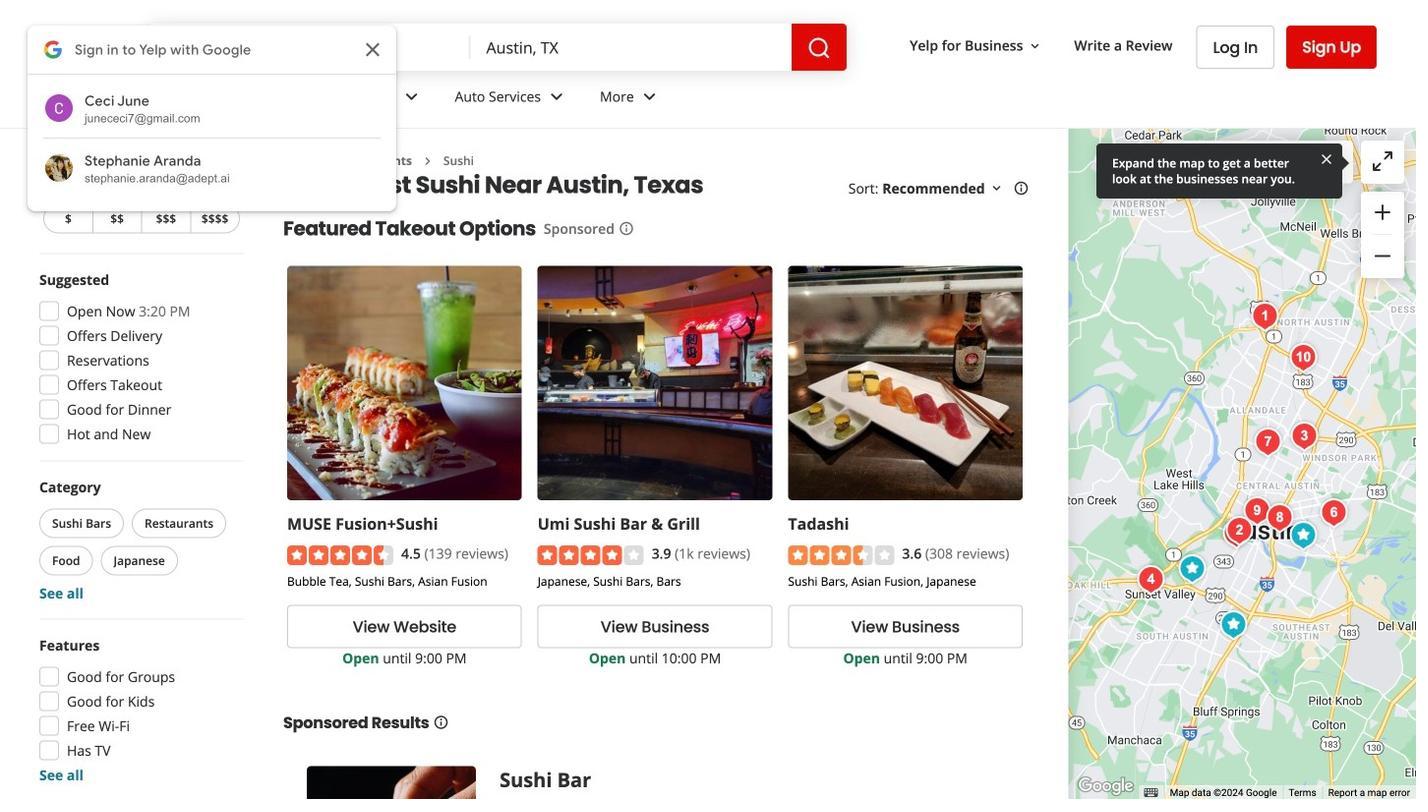 Task type: locate. For each thing, give the bounding box(es) containing it.
0 vertical spatial 16 info v2 image
[[1014, 181, 1029, 196]]

close image
[[1319, 150, 1335, 167]]

0 horizontal spatial 16 info v2 image
[[619, 221, 634, 237]]

sushi bar image
[[1284, 516, 1323, 556]]

16 info v2 image
[[1014, 181, 1029, 196], [619, 221, 634, 237]]

2 none field from the left
[[471, 24, 792, 71]]

1 24 chevron down v2 image from the left
[[400, 85, 423, 109]]

1 horizontal spatial 16 info v2 image
[[1014, 181, 1029, 196]]

fukumoto sushi & yakitori image
[[1260, 499, 1300, 538]]

uchiko austin image
[[1248, 423, 1288, 462]]

0 horizontal spatial 24 chevron down v2 image
[[400, 85, 423, 109]]

zoom out image
[[1371, 244, 1395, 268]]

24 chevron down v2 image
[[400, 85, 423, 109], [545, 85, 569, 109], [638, 85, 662, 109]]

group
[[1361, 192, 1405, 278], [33, 270, 244, 450], [35, 478, 244, 603], [33, 636, 244, 785]]

1 horizontal spatial 24 chevron down v2 image
[[545, 85, 569, 109]]

none field things to do, nail salons, plumbers
[[149, 24, 471, 71]]

16 chevron down v2 image
[[1027, 38, 1043, 54], [989, 181, 1005, 196]]

keyboard shortcuts image
[[1144, 789, 1158, 798]]

None field
[[149, 24, 471, 71], [471, 24, 792, 71]]

None search field
[[149, 24, 847, 71]]

2 horizontal spatial 24 chevron down v2 image
[[638, 85, 662, 109]]

zoom in image
[[1371, 201, 1395, 224]]

1 vertical spatial 16 chevron down v2 image
[[989, 181, 1005, 196]]

1 vertical spatial 16 info v2 image
[[619, 221, 634, 237]]

0 horizontal spatial 16 chevron down v2 image
[[989, 181, 1005, 196]]

0 vertical spatial 16 chevron down v2 image
[[1027, 38, 1043, 54]]

things to do, nail salons, plumbers text field
[[149, 24, 471, 71]]

tooltip
[[1097, 144, 1343, 199]]

map region
[[1024, 0, 1416, 800]]

1 none field from the left
[[149, 24, 471, 71]]



Task type: vqa. For each thing, say whether or not it's contained in the screenshot.
THE GET corresponding to Get Directions 244 N Larchmont Blvd Los Angeles, CA 90004
no



Task type: describe. For each thing, give the bounding box(es) containing it.
16 chevron right v2 image
[[420, 153, 436, 169]]

google image
[[1074, 774, 1139, 800]]

search image
[[808, 36, 831, 60]]

address, neighborhood, city, state or zip text field
[[471, 24, 792, 71]]

business categories element
[[149, 71, 1377, 128]]

tenten image
[[1238, 492, 1277, 531]]

4.5 star rating image
[[287, 546, 393, 566]]

uroko image
[[1314, 494, 1354, 533]]

ichi umi sushi image
[[1245, 297, 1285, 336]]

uchi austin image
[[1220, 511, 1259, 551]]

expand map image
[[1371, 149, 1395, 173]]

3 24 chevron down v2 image from the left
[[638, 85, 662, 109]]

soto south lamar image
[[1217, 514, 1256, 554]]

2 24 chevron down v2 image from the left
[[545, 85, 569, 109]]

3.9 star rating image
[[538, 546, 644, 566]]

muse fusion+sushi image
[[1173, 550, 1212, 589]]

sushi hi image
[[1284, 338, 1323, 378]]

komé image
[[1285, 417, 1324, 456]]

none field address, neighborhood, city, state or zip
[[471, 24, 792, 71]]

1 horizontal spatial 16 chevron down v2 image
[[1027, 38, 1043, 54]]

umi sushi bar & grill image
[[1214, 606, 1253, 645]]

bluefin sushi bar & ramen image
[[1131, 561, 1171, 600]]

16 info v2 image
[[433, 715, 449, 731]]

3.6 star rating image
[[788, 546, 894, 566]]



